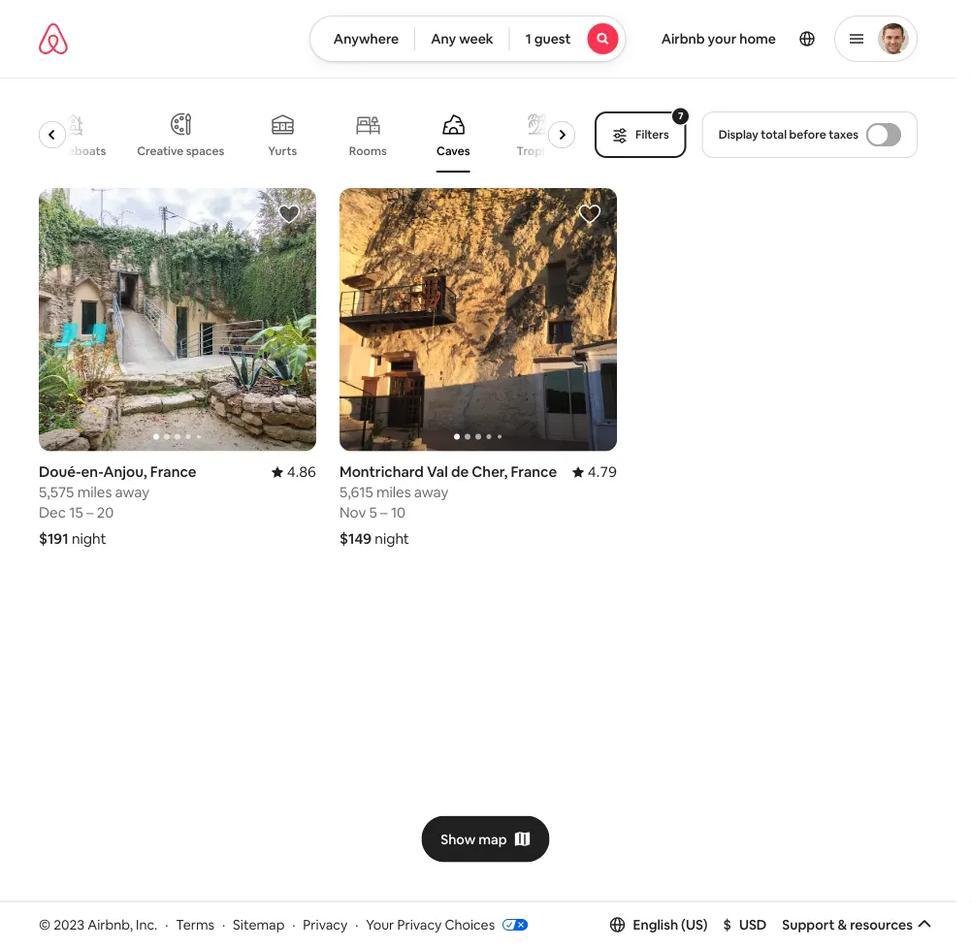 Task type: describe. For each thing, give the bounding box(es) containing it.
2 · from the left
[[222, 917, 225, 934]]

creative
[[137, 144, 184, 159]]

display
[[719, 127, 759, 142]]

4.79 out of 5 average rating image
[[572, 463, 617, 482]]

miles inside montrichard val de cher, france 5,615 miles away nov 5 – 10 $149 night
[[376, 483, 411, 502]]

any
[[431, 30, 456, 48]]

en-
[[81, 463, 103, 482]]

10
[[391, 504, 406, 523]]

anjou,
[[103, 463, 147, 482]]

spaces
[[186, 144, 224, 159]]

inc.
[[136, 917, 157, 934]]

filters button
[[595, 112, 687, 158]]

none search field containing anywhere
[[309, 16, 626, 62]]

5,615
[[340, 483, 373, 502]]

add to wishlist: montrichard val de cher, france image
[[578, 203, 602, 226]]

val
[[427, 463, 448, 482]]

1
[[526, 30, 531, 48]]

2 privacy from the left
[[397, 917, 442, 934]]

15
[[69, 504, 83, 523]]

5,575
[[39, 483, 74, 502]]

support & resources button
[[782, 917, 932, 934]]

– inside montrichard val de cher, france 5,615 miles away nov 5 – 10 $149 night
[[380, 504, 388, 523]]

night inside doué-en-anjou, france 5,575 miles away dec 15 – 20 $191 night
[[72, 530, 106, 549]]

guest
[[534, 30, 571, 48]]

1 guest
[[526, 30, 571, 48]]

5
[[369, 504, 377, 523]]

filters
[[636, 127, 669, 142]]

terms
[[176, 917, 215, 934]]

privacy link
[[303, 917, 348, 934]]

$191
[[39, 530, 69, 549]]

airbnb your home link
[[650, 18, 788, 59]]

1 guest button
[[509, 16, 626, 62]]

sitemap
[[233, 917, 285, 934]]

show
[[441, 831, 476, 849]]

your
[[366, 917, 394, 934]]

miles inside doué-en-anjou, france 5,575 miles away dec 15 – 20 $191 night
[[77, 483, 112, 502]]

1 privacy from the left
[[303, 917, 348, 934]]

resources
[[850, 917, 913, 934]]

your
[[708, 30, 737, 48]]

$149
[[340, 530, 372, 549]]

$
[[723, 917, 732, 934]]

support & resources
[[782, 917, 913, 934]]

doué-
[[39, 463, 81, 482]]

montrichard
[[340, 463, 424, 482]]

doué-en-anjou, france 5,575 miles away dec 15 – 20 $191 night
[[39, 463, 196, 549]]

4.86 out of 5 average rating image
[[271, 463, 316, 482]]

profile element
[[650, 0, 918, 78]]

week
[[459, 30, 494, 48]]

group for montrichard val de cher, france 5,615 miles away nov 5 – 10 $149 night
[[340, 188, 617, 452]]

nov
[[340, 504, 366, 523]]

houseboats
[[40, 143, 106, 158]]

cher,
[[472, 463, 508, 482]]

taxes
[[829, 127, 859, 142]]

any week button
[[415, 16, 510, 62]]

choices
[[445, 917, 495, 934]]

sitemap link
[[233, 917, 285, 934]]

english
[[633, 917, 678, 934]]

france inside montrichard val de cher, france 5,615 miles away nov 5 – 10 $149 night
[[511, 463, 557, 482]]

de
[[451, 463, 469, 482]]

show map button
[[421, 817, 550, 863]]

20
[[97, 504, 114, 523]]

map
[[479, 831, 507, 849]]

1 · from the left
[[165, 917, 168, 934]]

tropical
[[517, 144, 561, 159]]



Task type: vqa. For each thing, say whether or not it's contained in the screenshot.
bottommost refined
no



Task type: locate. For each thing, give the bounding box(es) containing it.
· left privacy link
[[292, 917, 295, 934]]

away inside doué-en-anjou, france 5,575 miles away dec 15 – 20 $191 night
[[115, 483, 149, 502]]

privacy
[[303, 917, 348, 934], [397, 917, 442, 934]]

away inside montrichard val de cher, france 5,615 miles away nov 5 – 10 $149 night
[[414, 483, 449, 502]]

english (us) button
[[610, 917, 708, 934]]

1 miles from the left
[[77, 483, 112, 502]]

away
[[115, 483, 149, 502], [414, 483, 449, 502]]

privacy left your
[[303, 917, 348, 934]]

caves
[[437, 144, 470, 159]]

0 horizontal spatial night
[[72, 530, 106, 549]]

– inside doué-en-anjou, france 5,575 miles away dec 15 – 20 $191 night
[[86, 504, 94, 523]]

0 horizontal spatial away
[[115, 483, 149, 502]]

2 – from the left
[[380, 504, 388, 523]]

· left your
[[355, 917, 358, 934]]

before
[[789, 127, 826, 142]]

group for doué-en-anjou, france 5,575 miles away dec 15 – 20 $191 night
[[39, 188, 316, 452]]

miles down en-
[[77, 483, 112, 502]]

– right 15 on the left of the page
[[86, 504, 94, 523]]

0 horizontal spatial france
[[150, 463, 196, 482]]

2023
[[54, 917, 85, 934]]

dec
[[39, 504, 66, 523]]

1 horizontal spatial night
[[375, 530, 409, 549]]

2 away from the left
[[414, 483, 449, 502]]

1 horizontal spatial miles
[[376, 483, 411, 502]]

english (us)
[[633, 917, 708, 934]]

night down 10
[[375, 530, 409, 549]]

0 horizontal spatial privacy
[[303, 917, 348, 934]]

2 night from the left
[[375, 530, 409, 549]]

terms link
[[176, 917, 215, 934]]

4 · from the left
[[355, 917, 358, 934]]

2 france from the left
[[511, 463, 557, 482]]

airbnb,
[[88, 917, 133, 934]]

miles up 10
[[376, 483, 411, 502]]

&
[[838, 917, 847, 934]]

usd
[[739, 917, 767, 934]]

your privacy choices
[[366, 917, 495, 934]]

yurts
[[268, 144, 297, 159]]

anywhere
[[334, 30, 399, 48]]

away down anjou,
[[115, 483, 149, 502]]

france inside doué-en-anjou, france 5,575 miles away dec 15 – 20 $191 night
[[150, 463, 196, 482]]

night
[[72, 530, 106, 549], [375, 530, 409, 549]]

airbnb
[[661, 30, 705, 48]]

$ usd
[[723, 917, 767, 934]]

1 away from the left
[[115, 483, 149, 502]]

any week
[[431, 30, 494, 48]]

0 horizontal spatial –
[[86, 504, 94, 523]]

1 horizontal spatial france
[[511, 463, 557, 482]]

display total before taxes
[[719, 127, 859, 142]]

add to wishlist: doué-en-anjou, france image
[[277, 203, 301, 226]]

miles
[[77, 483, 112, 502], [376, 483, 411, 502]]

away down val
[[414, 483, 449, 502]]

rooms
[[349, 144, 387, 159]]

total
[[761, 127, 787, 142]]

1 night from the left
[[72, 530, 106, 549]]

·
[[165, 917, 168, 934], [222, 917, 225, 934], [292, 917, 295, 934], [355, 917, 358, 934]]

1 – from the left
[[86, 504, 94, 523]]

1 horizontal spatial away
[[414, 483, 449, 502]]

© 2023 airbnb, inc. ·
[[39, 917, 168, 934]]

show map
[[441, 831, 507, 849]]

creative spaces
[[137, 144, 224, 159]]

1 horizontal spatial privacy
[[397, 917, 442, 934]]

group
[[39, 97, 583, 173], [39, 188, 316, 452], [340, 188, 617, 452]]

montrichard val de cher, france 5,615 miles away nov 5 – 10 $149 night
[[340, 463, 557, 549]]

group containing houseboats
[[39, 97, 583, 173]]

1 france from the left
[[150, 463, 196, 482]]

0 horizontal spatial miles
[[77, 483, 112, 502]]

your privacy choices link
[[366, 917, 528, 935]]

anywhere button
[[309, 16, 416, 62]]

terms · sitemap · privacy
[[176, 917, 348, 934]]

©
[[39, 917, 51, 934]]

2 miles from the left
[[376, 483, 411, 502]]

(us)
[[681, 917, 708, 934]]

airbnb your home
[[661, 30, 776, 48]]

france right cher,
[[511, 463, 557, 482]]

france
[[150, 463, 196, 482], [511, 463, 557, 482]]

– right 5
[[380, 504, 388, 523]]

privacy right your
[[397, 917, 442, 934]]

–
[[86, 504, 94, 523], [380, 504, 388, 523]]

4.79
[[588, 463, 617, 482]]

4.86
[[287, 463, 316, 482]]

night down 15 on the left of the page
[[72, 530, 106, 549]]

display total before taxes button
[[702, 112, 918, 158]]

· right "inc."
[[165, 917, 168, 934]]

· right terms
[[222, 917, 225, 934]]

support
[[782, 917, 835, 934]]

1 horizontal spatial –
[[380, 504, 388, 523]]

None search field
[[309, 16, 626, 62]]

3 · from the left
[[292, 917, 295, 934]]

france right anjou,
[[150, 463, 196, 482]]

home
[[740, 30, 776, 48]]

night inside montrichard val de cher, france 5,615 miles away nov 5 – 10 $149 night
[[375, 530, 409, 549]]



